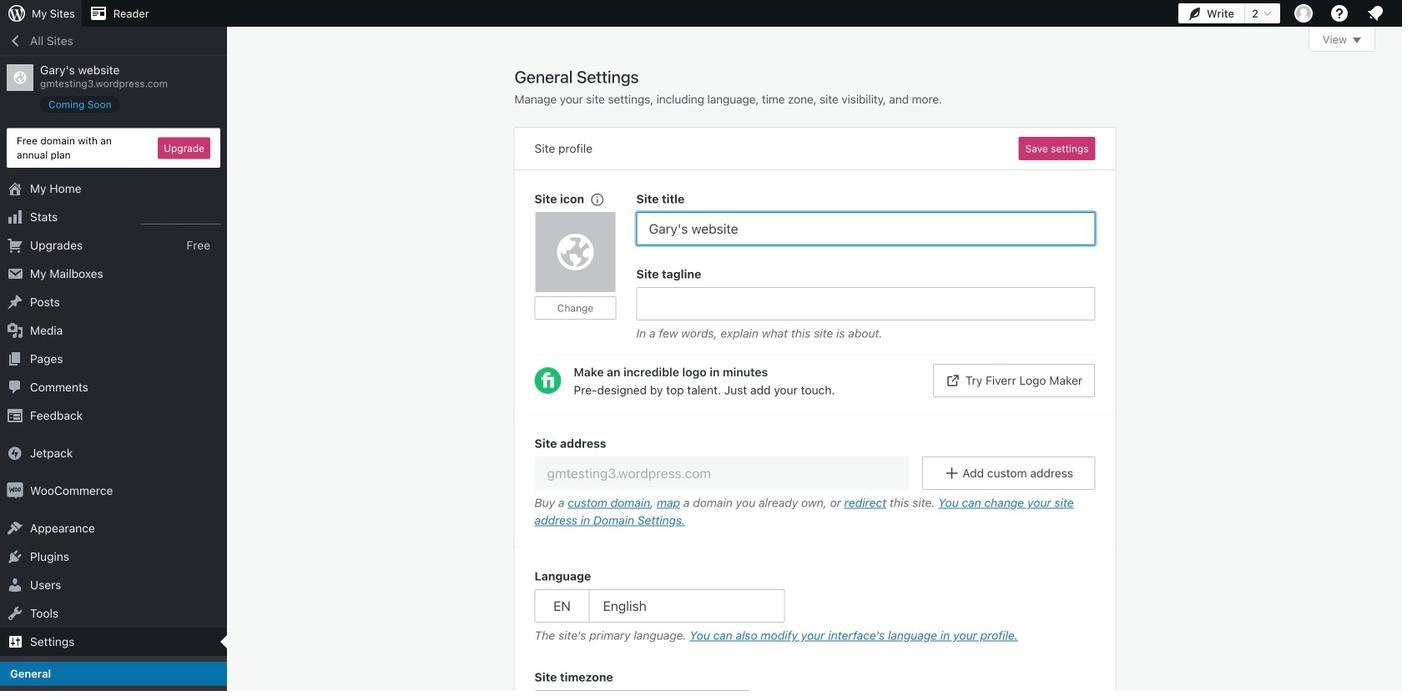 Task type: locate. For each thing, give the bounding box(es) containing it.
more information image
[[590, 192, 605, 207]]

2 img image from the top
[[7, 483, 23, 499]]

0 vertical spatial img image
[[7, 445, 23, 462]]

None text field
[[637, 287, 1096, 321]]

None text field
[[637, 212, 1096, 245], [535, 457, 909, 490], [637, 212, 1096, 245], [535, 457, 909, 490]]

manage your notifications image
[[1366, 3, 1386, 23]]

group
[[535, 190, 637, 346], [637, 190, 1096, 245], [637, 266, 1096, 346], [515, 414, 1116, 548], [535, 568, 1096, 649], [535, 669, 1096, 691]]

1 vertical spatial img image
[[7, 483, 23, 499]]

img image
[[7, 445, 23, 462], [7, 483, 23, 499]]

main content
[[515, 27, 1376, 691]]



Task type: describe. For each thing, give the bounding box(es) containing it.
help image
[[1330, 3, 1350, 23]]

highest hourly views 0 image
[[141, 214, 220, 225]]

closed image
[[1353, 38, 1362, 43]]

fiverr small logo image
[[535, 367, 561, 394]]

my profile image
[[1295, 4, 1313, 23]]

1 img image from the top
[[7, 445, 23, 462]]



Task type: vqa. For each thing, say whether or not it's contained in the screenshot.
IMG
yes



